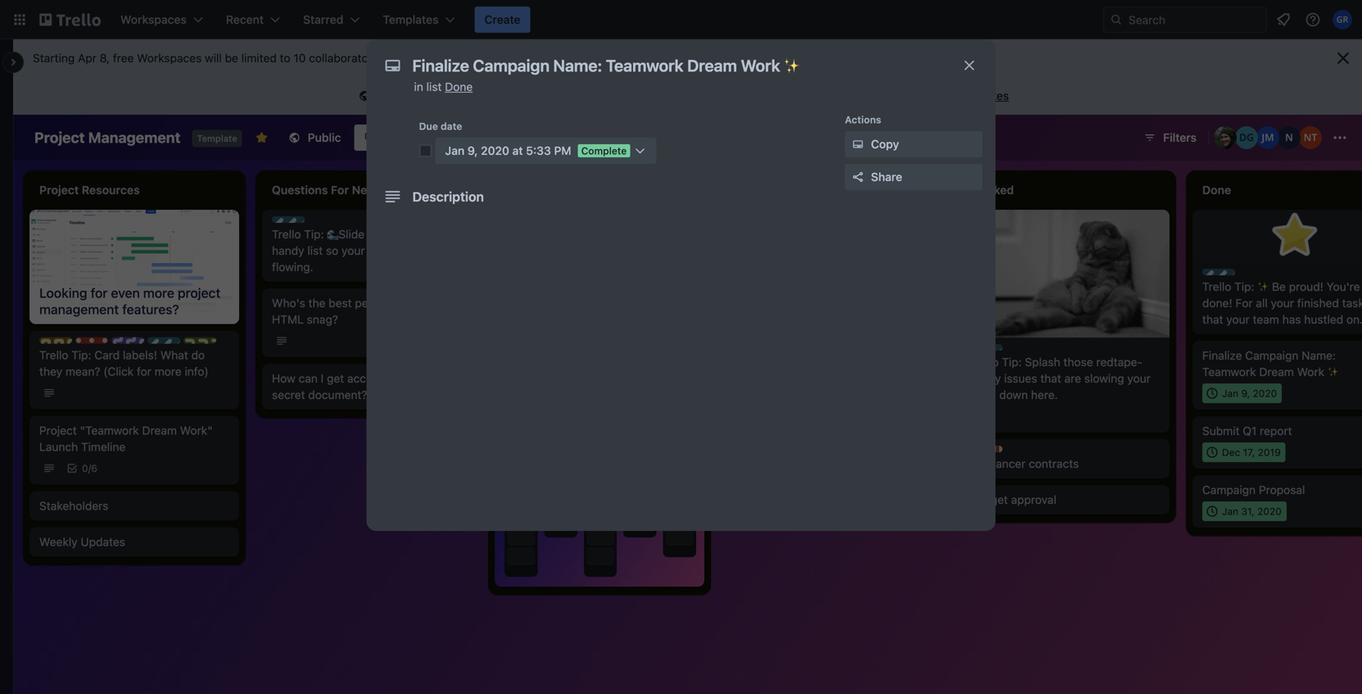 Task type: vqa. For each thing, say whether or not it's contained in the screenshot.
search Icon
yes



Task type: describe. For each thing, give the bounding box(es) containing it.
public
[[308, 131, 341, 144]]

color: yellow, title: "copy request" element
[[39, 337, 72, 344]]

so
[[326, 244, 339, 257]]

campaign inside the campaign proposal link
[[1203, 483, 1256, 497]]

trello tip: ✨ be proud! you're done! for all your finished tas link
[[1203, 279, 1363, 328]]

open information menu image
[[1305, 11, 1322, 28]]

proud!
[[1290, 280, 1324, 293]]

copy link
[[845, 131, 983, 157]]

collaborator
[[481, 51, 545, 65]]

caity (caity) image
[[1214, 126, 1237, 149]]

tip: inside trello tip: card labels! what do they mean? (click for more info)
[[71, 348, 91, 362]]

keeps
[[398, 244, 429, 257]]

are
[[1065, 372, 1082, 385]]

starting
[[33, 51, 75, 65]]

your inside trello tip trello tip: splash those redtape- heavy issues that are slowing your team down here.
[[1128, 372, 1151, 385]]

2020 for jan 9, 2020
[[1253, 388, 1278, 399]]

be
[[1273, 280, 1287, 293]]

0
[[82, 463, 88, 474]]

your left q's
[[368, 227, 391, 241]]

will
[[205, 51, 222, 65]]

color: lime, title: "halp" element
[[184, 337, 222, 350]]

in list done
[[414, 80, 473, 93]]

teamwork
[[1203, 365, 1257, 379]]

9, for jan 9, 2020 at 5:33 pm
[[468, 144, 478, 157]]

i
[[321, 372, 324, 385]]

they
[[39, 365, 62, 378]]

0 vertical spatial list
[[427, 80, 442, 93]]

0 notifications image
[[1274, 10, 1294, 30]]

nic (nicoletollefson1) image
[[1278, 126, 1301, 149]]

this
[[438, 227, 458, 241]]

nicole tang (nicoletang31) image
[[1300, 126, 1323, 149]]

campaign proposal link
[[1203, 482, 1363, 498]]

html
[[272, 313, 304, 326]]

the inside who's the best person to fix my html snag?
[[309, 296, 326, 310]]

explore more templates
[[882, 89, 1010, 102]]

be
[[225, 51, 238, 65]]

trello tip trello tip: ✨ be proud! you're done! for all your finished tas
[[1203, 270, 1363, 326]]

access
[[347, 372, 384, 385]]

limited
[[241, 51, 277, 65]]

share button
[[845, 164, 983, 190]]

is
[[402, 89, 410, 102]]

to left copy.
[[647, 89, 658, 102]]

✨ inside finalize campaign name: teamwork dream work ✨
[[1328, 365, 1340, 379]]

down
[[1000, 388, 1029, 402]]

5:33
[[526, 144, 551, 157]]

tip right team
[[193, 338, 208, 350]]

on inside trello tip trello tip: 🌊slide your q's into this handy list so your team keeps on flowing.
[[432, 244, 446, 257]]

jan 9, 2020
[[1223, 388, 1278, 399]]

handy
[[272, 244, 305, 257]]

best
[[329, 296, 352, 310]]

at
[[513, 144, 523, 157]]

q1
[[1243, 424, 1257, 438]]

tip for you're
[[1248, 270, 1263, 281]]

here.
[[1032, 388, 1058, 402]]

show menu image
[[1333, 129, 1349, 146]]

who's the best person to fix my html snag? link
[[272, 295, 462, 328]]

0 vertical spatial on
[[566, 89, 580, 102]]

about
[[448, 51, 478, 65]]

work
[[1298, 365, 1325, 379]]

public button
[[278, 125, 351, 151]]

who's
[[272, 296, 306, 310]]

tip for into
[[317, 217, 332, 229]]

how
[[272, 372, 296, 385]]

devan goldstein (devangoldstein2) image
[[1236, 126, 1259, 149]]

jordan mirchev (jordan_mirchev) image
[[1257, 126, 1280, 149]]

8,
[[100, 51, 110, 65]]

color: red, title: "priority" element
[[75, 337, 126, 350]]

person
[[355, 296, 392, 310]]

collaborators.
[[309, 51, 382, 65]]

halp
[[200, 338, 222, 350]]

campaign proposal
[[1203, 483, 1306, 497]]

labels!
[[123, 348, 157, 362]]

what
[[160, 348, 188, 362]]

actions
[[845, 114, 882, 125]]

freelancer contracts link
[[970, 456, 1160, 472]]

color: sky, title: "trello tip" element for trello tip: ✨ be proud! you're done! for all your finished tas
[[1203, 269, 1263, 281]]

trello tip halp
[[164, 338, 222, 350]]

limits
[[548, 51, 576, 65]]

description
[[413, 189, 484, 204]]

your inside trello tip trello tip: ✨ be proud! you're done! for all your finished tas
[[1271, 296, 1295, 310]]

create
[[485, 13, 521, 26]]

priority
[[92, 338, 126, 350]]

template
[[458, 89, 504, 102]]

2020 for jan 31, 2020
[[1258, 506, 1282, 517]]

project management
[[34, 129, 181, 146]]

color: sky, title: "trello tip" element for trello tip: 🌊slide your q's into this handy list so your team keeps on flowing.
[[272, 216, 332, 229]]

issues
[[1005, 372, 1038, 385]]

heavy
[[970, 372, 1002, 385]]

greg robinson (gregrobinson96) image
[[1333, 10, 1353, 30]]

to inside how can i get access to the super secret document?
[[387, 372, 398, 385]]

flowing.
[[272, 260, 314, 274]]

finalize
[[1203, 349, 1243, 362]]

team
[[163, 338, 189, 350]]

anyone
[[525, 89, 563, 102]]

dream inside project "teamwork dream work" launch timeline
[[142, 424, 177, 437]]

color: sky, title: "trello tip" element for trello tip: splash those redtape- heavy issues that are slowing your team down here.
[[970, 344, 1031, 356]]

priority design team
[[92, 338, 189, 350]]

Mark due date as complete checkbox
[[419, 144, 432, 157]]

can
[[299, 372, 318, 385]]

done!
[[1203, 296, 1233, 310]]

to inside who's the best person to fix my html snag?
[[395, 296, 405, 310]]

done
[[445, 80, 473, 93]]

dream inside finalize campaign name: teamwork dream work ✨
[[1260, 365, 1295, 379]]

tip: for you're
[[1235, 280, 1255, 293]]

filters button
[[1139, 125, 1202, 151]]

work"
[[180, 424, 213, 437]]

primary element
[[0, 0, 1363, 39]]



Task type: locate. For each thing, give the bounding box(es) containing it.
those
[[1064, 355, 1094, 369]]

color: orange, title: "one more step" element
[[970, 446, 1003, 452]]

jan left 31,
[[1223, 506, 1239, 517]]

Board name text field
[[26, 125, 189, 151]]

stakeholders link
[[39, 498, 229, 514]]

sm image left this at the left
[[356, 89, 373, 105]]

2020 down finalize campaign name: teamwork dream work ✨
[[1253, 388, 1278, 399]]

✨ left be
[[1258, 280, 1270, 293]]

launch
[[39, 440, 78, 454]]

more inside trello tip: card labels! what do they mean? (click for more info)
[[155, 365, 182, 378]]

0 vertical spatial more
[[418, 51, 445, 65]]

project "teamwork dream work" launch timeline link
[[39, 423, 229, 455]]

"teamwork
[[80, 424, 139, 437]]

more right explore
[[925, 89, 953, 102]]

1 horizontal spatial 9,
[[1242, 388, 1251, 399]]

10
[[294, 51, 306, 65]]

list right in
[[427, 80, 442, 93]]

trello tip: card labels! what do they mean? (click for more info) link
[[39, 347, 229, 380]]

team inside trello tip trello tip: splash those redtape- heavy issues that are slowing your team down here.
[[970, 388, 997, 402]]

the
[[583, 89, 600, 102], [309, 296, 326, 310], [401, 372, 418, 385]]

how can i get access to the super secret document?
[[272, 372, 451, 402]]

the inside how can i get access to the super secret document?
[[401, 372, 418, 385]]

template
[[197, 133, 237, 144]]

trello
[[288, 217, 315, 229], [272, 227, 301, 241], [1219, 270, 1246, 281], [1203, 280, 1232, 293], [164, 338, 190, 350], [987, 345, 1013, 356], [39, 348, 68, 362], [970, 355, 999, 369]]

tip for heavy
[[1016, 345, 1031, 356]]

slowing
[[1085, 372, 1125, 385]]

project inside 'text box'
[[34, 129, 85, 146]]

design
[[128, 338, 161, 350]]

0 vertical spatial 9,
[[468, 144, 478, 157]]

mean?
[[66, 365, 100, 378]]

2 horizontal spatial the
[[583, 89, 600, 102]]

proposal
[[1260, 483, 1306, 497]]

redtape-
[[1097, 355, 1143, 369]]

1 horizontal spatial list
[[427, 80, 442, 93]]

1 horizontal spatial more
[[418, 51, 445, 65]]

more up in
[[418, 51, 445, 65]]

9, left customize views image
[[468, 144, 478, 157]]

to left "10"
[[280, 51, 291, 65]]

stakeholders
[[39, 499, 108, 513]]

project for project "teamwork dream work" launch timeline
[[39, 424, 77, 437]]

9,
[[468, 144, 478, 157], [1242, 388, 1251, 399]]

weekly
[[39, 535, 78, 549]]

tip: for heavy
[[1002, 355, 1022, 369]]

2 vertical spatial the
[[401, 372, 418, 385]]

jan down teamwork
[[1223, 388, 1239, 399]]

campaign up 31,
[[1203, 483, 1256, 497]]

tip inside trello tip trello tip: ✨ be proud! you're done! for all your finished tas
[[1248, 270, 1263, 281]]

star or unstar board image
[[255, 131, 269, 144]]

0 horizontal spatial the
[[309, 296, 326, 310]]

management
[[88, 129, 181, 146]]

on right anyone
[[566, 89, 580, 102]]

secret
[[272, 388, 305, 402]]

color: sky, title: "trello tip" element
[[272, 216, 332, 229], [1203, 269, 1263, 281], [148, 337, 208, 350], [970, 344, 1031, 356]]

1 vertical spatial dream
[[142, 424, 177, 437]]

team for keeps
[[368, 244, 395, 257]]

project inside project "teamwork dream work" launch timeline
[[39, 424, 77, 437]]

0 vertical spatial 2020
[[481, 144, 510, 157]]

1 horizontal spatial the
[[401, 372, 418, 385]]

dream left work
[[1260, 365, 1295, 379]]

more
[[418, 51, 445, 65], [925, 89, 953, 102], [155, 365, 182, 378]]

trello inside trello tip: card labels! what do they mean? (click for more info)
[[39, 348, 68, 362]]

table link
[[427, 125, 494, 151]]

0 vertical spatial dream
[[1260, 365, 1295, 379]]

1 vertical spatial for
[[137, 365, 151, 378]]

weekly updates
[[39, 535, 125, 549]]

sm image inside copy link
[[850, 136, 867, 152]]

tip: up handy
[[304, 227, 324, 241]]

trello tip: splash those redtape- heavy issues that are slowing your team down here. link
[[970, 354, 1160, 403]]

1 vertical spatial project
[[39, 424, 77, 437]]

your down the redtape-
[[1128, 372, 1151, 385]]

to right access
[[387, 372, 398, 385]]

2020 right 31,
[[1258, 506, 1282, 517]]

super
[[421, 372, 451, 385]]

0 vertical spatial campaign
[[1246, 349, 1299, 362]]

a
[[413, 89, 420, 102]]

this
[[376, 89, 399, 102]]

dream
[[1260, 365, 1295, 379], [142, 424, 177, 437]]

2 vertical spatial jan
[[1223, 506, 1239, 517]]

0 vertical spatial for
[[507, 89, 522, 102]]

1 vertical spatial campaign
[[1203, 483, 1256, 497]]

✨ inside trello tip trello tip: ✨ be proud! you're done! for all your finished tas
[[1258, 280, 1270, 293]]

sm image
[[356, 89, 373, 105], [850, 136, 867, 152]]

public
[[423, 89, 455, 102]]

0 horizontal spatial on
[[432, 244, 446, 257]]

all
[[1257, 296, 1268, 310]]

9, for jan 9, 2020
[[1242, 388, 1251, 399]]

the up snag?
[[309, 296, 326, 310]]

to left fix
[[395, 296, 405, 310]]

tip: up issues
[[1002, 355, 1022, 369]]

how can i get access to the super secret document? link
[[272, 370, 462, 403]]

the left "internet"
[[583, 89, 600, 102]]

budget
[[970, 493, 1009, 506]]

report
[[1260, 424, 1293, 438]]

✨ down name:
[[1328, 365, 1340, 379]]

tip left be
[[1248, 270, 1263, 281]]

jan for jan 31, 2020
[[1223, 506, 1239, 517]]

0 horizontal spatial for
[[137, 365, 151, 378]]

jan
[[445, 144, 465, 157], [1223, 388, 1239, 399], [1223, 506, 1239, 517]]

free
[[113, 51, 134, 65]]

1 horizontal spatial for
[[507, 89, 522, 102]]

sm image down actions
[[850, 136, 867, 152]]

0 horizontal spatial ✨
[[1258, 280, 1270, 293]]

budget approval
[[970, 493, 1057, 506]]

0 horizontal spatial sm image
[[356, 89, 373, 105]]

(click
[[103, 365, 134, 378]]

0 horizontal spatial 9,
[[468, 144, 478, 157]]

0 horizontal spatial team
[[368, 244, 395, 257]]

0 / 6
[[82, 463, 97, 474]]

the left super
[[401, 372, 418, 385]]

17,
[[1244, 447, 1256, 458]]

tip inside trello tip trello tip: 🌊slide your q's into this handy list so your team keeps on flowing.
[[317, 217, 332, 229]]

search image
[[1110, 13, 1124, 26]]

0 horizontal spatial list
[[308, 244, 323, 257]]

on down this
[[432, 244, 446, 257]]

card
[[94, 348, 120, 362]]

apr
[[78, 51, 97, 65]]

your down be
[[1271, 296, 1295, 310]]

jan for jan 9, 2020
[[1223, 388, 1239, 399]]

this is a public template for anyone on the internet to copy.
[[376, 89, 689, 102]]

list left so
[[308, 244, 323, 257]]

list inside trello tip trello tip: 🌊slide your q's into this handy list so your team keeps on flowing.
[[308, 244, 323, 257]]

jan for jan 9, 2020 at 5:33 pm
[[445, 144, 465, 157]]

2 vertical spatial more
[[155, 365, 182, 378]]

1 horizontal spatial dream
[[1260, 365, 1295, 379]]

tip: inside trello tip trello tip: 🌊slide your q's into this handy list so your team keeps on flowing.
[[304, 227, 324, 241]]

color: purple, title: "design team" element
[[111, 337, 189, 350]]

project for project management
[[34, 129, 85, 146]]

trello tip: card labels! what do they mean? (click for more info)
[[39, 348, 209, 378]]

Search field
[[1124, 7, 1267, 32]]

0 vertical spatial jan
[[445, 144, 465, 157]]

1 horizontal spatial team
[[970, 388, 997, 402]]

campaign inside finalize campaign name: teamwork dream work ✨
[[1246, 349, 1299, 362]]

for inside trello tip: card labels! what do they mean? (click for more info)
[[137, 365, 151, 378]]

jan down date
[[445, 144, 465, 157]]

1 vertical spatial more
[[925, 89, 953, 102]]

to
[[280, 51, 291, 65], [647, 89, 658, 102], [395, 296, 405, 310], [387, 372, 398, 385]]

1 vertical spatial team
[[970, 388, 997, 402]]

fix
[[409, 296, 421, 310]]

0 horizontal spatial more
[[155, 365, 182, 378]]

for
[[1236, 296, 1253, 310]]

tip inside trello tip trello tip: splash those redtape- heavy issues that are slowing your team down here.
[[1016, 345, 1031, 356]]

freelancer
[[970, 457, 1026, 470]]

0 vertical spatial project
[[34, 129, 85, 146]]

splash
[[1025, 355, 1061, 369]]

you're
[[1327, 280, 1361, 293]]

2020 left the at
[[481, 144, 510, 157]]

project up launch
[[39, 424, 77, 437]]

None text field
[[404, 51, 945, 80]]

my
[[424, 296, 440, 310]]

more down what
[[155, 365, 182, 378]]

31,
[[1242, 506, 1255, 517]]

1 vertical spatial 2020
[[1253, 388, 1278, 399]]

dream left work"
[[142, 424, 177, 437]]

budget approval link
[[970, 492, 1160, 508]]

starting apr 8, free workspaces will be limited to 10 collaborators. learn more about collaborator limits
[[33, 51, 576, 65]]

tip up so
[[317, 217, 332, 229]]

explore
[[882, 89, 922, 102]]

document?
[[308, 388, 367, 402]]

table
[[455, 131, 484, 144]]

for down labels!
[[137, 365, 151, 378]]

for left anyone
[[507, 89, 522, 102]]

campaign up work
[[1246, 349, 1299, 362]]

team down q's
[[368, 244, 395, 257]]

jan 31, 2020
[[1223, 506, 1282, 517]]

0 vertical spatial sm image
[[356, 89, 373, 105]]

1 vertical spatial sm image
[[850, 136, 867, 152]]

due
[[419, 120, 438, 132]]

2020 for jan 9, 2020 at 5:33 pm
[[481, 144, 510, 157]]

project
[[34, 129, 85, 146], [39, 424, 77, 437]]

tip: up mean?
[[71, 348, 91, 362]]

templates
[[956, 89, 1010, 102]]

6
[[91, 463, 97, 474]]

create button
[[475, 7, 531, 33]]

team down the heavy
[[970, 388, 997, 402]]

sm image for this is a public template for anyone on the internet to copy.
[[356, 89, 373, 105]]

0 horizontal spatial dream
[[142, 424, 177, 437]]

0 vertical spatial the
[[583, 89, 600, 102]]

share
[[872, 170, 903, 184]]

tip:
[[304, 227, 324, 241], [1235, 280, 1255, 293], [71, 348, 91, 362], [1002, 355, 1022, 369]]

project left management
[[34, 129, 85, 146]]

1 horizontal spatial ✨
[[1328, 365, 1340, 379]]

tip: inside trello tip trello tip: splash those redtape- heavy issues that are slowing your team down here.
[[1002, 355, 1022, 369]]

9, down teamwork
[[1242, 388, 1251, 399]]

tip: inside trello tip trello tip: ✨ be proud! you're done! for all your finished tas
[[1235, 280, 1255, 293]]

2 vertical spatial 2020
[[1258, 506, 1282, 517]]

1 horizontal spatial sm image
[[850, 136, 867, 152]]

tip up issues
[[1016, 345, 1031, 356]]

tip: for into
[[304, 227, 324, 241]]

sm image for copy
[[850, 136, 867, 152]]

1 vertical spatial the
[[309, 296, 326, 310]]

contracts
[[1029, 457, 1080, 470]]

tip: up for
[[1235, 280, 1255, 293]]

1 vertical spatial list
[[308, 244, 323, 257]]

finalize campaign name: teamwork dream work ✨ link
[[1203, 347, 1363, 380]]

1 vertical spatial ✨
[[1328, 365, 1340, 379]]

date
[[441, 120, 463, 132]]

team for down
[[970, 388, 997, 402]]

who's the best person to fix my html snag?
[[272, 296, 440, 326]]

due date
[[419, 120, 463, 132]]

pm
[[554, 144, 572, 157]]

your down 🌊slide
[[342, 244, 365, 257]]

copy.
[[661, 89, 689, 102]]

2 horizontal spatial more
[[925, 89, 953, 102]]

0 vertical spatial ✨
[[1258, 280, 1270, 293]]

1 vertical spatial on
[[432, 244, 446, 257]]

0 vertical spatial team
[[368, 244, 395, 257]]

in
[[414, 80, 424, 93]]

board image
[[364, 130, 377, 143]]

learn
[[385, 51, 415, 65]]

submit q1 report
[[1203, 424, 1293, 438]]

1 vertical spatial jan
[[1223, 388, 1239, 399]]

customize views image
[[502, 129, 519, 146]]

1 vertical spatial 9,
[[1242, 388, 1251, 399]]

copy
[[872, 137, 900, 151]]

1 horizontal spatial on
[[566, 89, 580, 102]]

team inside trello tip trello tip: 🌊slide your q's into this handy list so your team keeps on flowing.
[[368, 244, 395, 257]]



